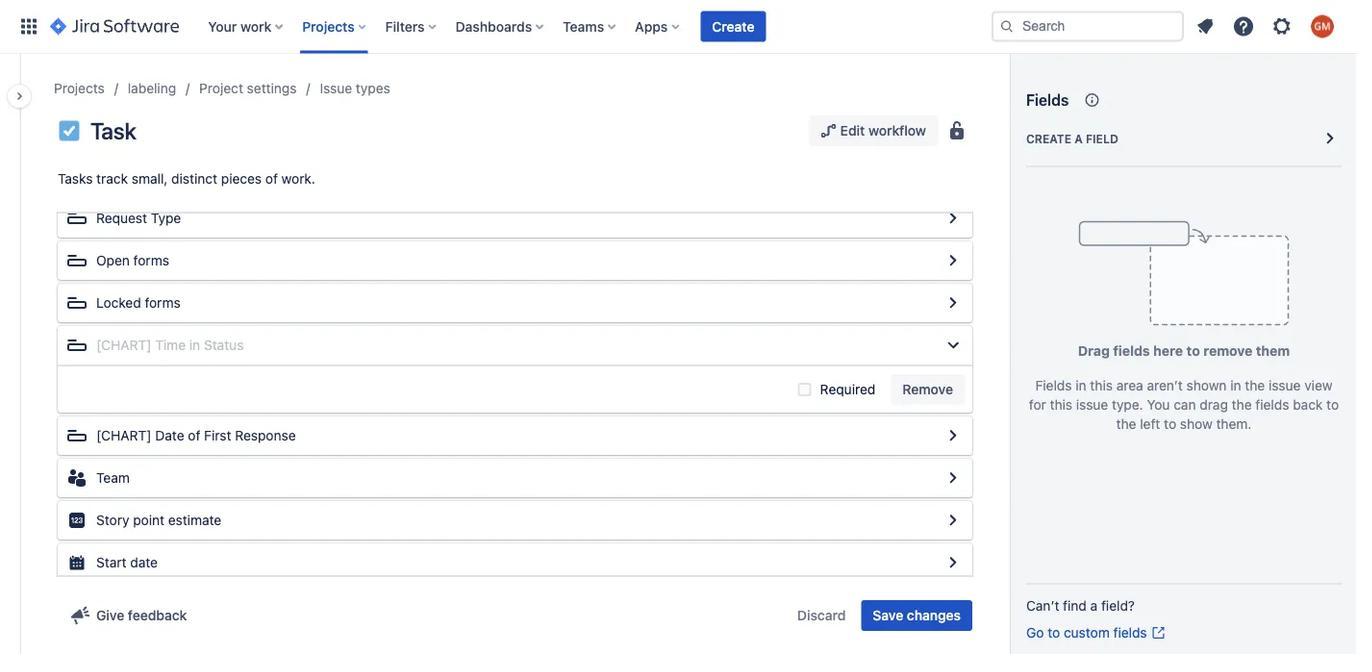 Task type: describe. For each thing, give the bounding box(es) containing it.
them.
[[1216, 416, 1252, 432]]

1 horizontal spatial of
[[265, 171, 278, 187]]

no restrictions image
[[945, 119, 969, 142]]

edit
[[840, 123, 865, 139]]

story point estimate
[[96, 512, 221, 528]]

discard
[[797, 607, 846, 623]]

tasks
[[58, 171, 93, 187]]

open
[[96, 252, 130, 268]]

primary element
[[12, 0, 992, 53]]

search image
[[999, 19, 1015, 34]]

apps button
[[629, 11, 687, 42]]

first
[[204, 428, 231, 443]]

locked forms
[[96, 295, 181, 311]]

2 horizontal spatial in
[[1230, 378, 1241, 393]]

2 vertical spatial fields
[[1113, 625, 1147, 641]]

team
[[96, 470, 130, 486]]

forms for locked forms
[[145, 295, 181, 311]]

view
[[1304, 378, 1333, 393]]

story point estimate button
[[58, 501, 972, 540]]

give feedback
[[96, 607, 187, 623]]

can
[[1174, 397, 1196, 413]]

open field configuration image inside team button
[[942, 466, 965, 490]]

give feedback button
[[58, 600, 199, 631]]

project settings link
[[199, 77, 297, 100]]

drag fields here to remove them
[[1078, 343, 1290, 359]]

required
[[820, 381, 876, 397]]

edit workflow button
[[810, 115, 938, 146]]

response
[[235, 428, 296, 443]]

show
[[1180, 416, 1213, 432]]

banner containing your work
[[0, 0, 1357, 54]]

start date button
[[58, 543, 972, 582]]

settings image
[[1271, 15, 1294, 38]]

can't
[[1026, 598, 1059, 614]]

[chart] date of first response button
[[58, 416, 972, 455]]

pieces
[[221, 171, 262, 187]]

open field configuration image for forms
[[942, 249, 965, 272]]

team button
[[58, 459, 972, 497]]

workflow
[[868, 123, 926, 139]]

0 horizontal spatial in
[[189, 337, 200, 353]]

notifications image
[[1194, 15, 1217, 38]]

story
[[96, 512, 129, 528]]

filters
[[385, 18, 425, 34]]

left
[[1140, 416, 1160, 432]]

request type
[[96, 210, 181, 226]]

small,
[[132, 171, 168, 187]]

issue types link
[[320, 77, 390, 100]]

of inside button
[[188, 428, 200, 443]]

for
[[1029, 397, 1046, 413]]

date
[[130, 554, 158, 570]]

issue
[[320, 80, 352, 96]]

to down view
[[1327, 397, 1339, 413]]

distinct
[[171, 171, 217, 187]]

your profile and settings image
[[1311, 15, 1334, 38]]

filters button
[[380, 11, 444, 42]]

remove
[[1203, 343, 1253, 359]]

find
[[1063, 598, 1087, 614]]

open field configuration image for date
[[942, 551, 965, 574]]

estimate
[[168, 512, 221, 528]]

fields for fields in this area aren't shown in the issue view for this issue type. you can drag the fields back to the left to show them.
[[1035, 378, 1072, 393]]

field?
[[1101, 598, 1135, 614]]

1 horizontal spatial in
[[1076, 378, 1087, 393]]

time
[[155, 337, 186, 353]]

shown
[[1187, 378, 1227, 393]]

0 vertical spatial issue
[[1269, 378, 1301, 393]]

0 vertical spatial fields
[[1113, 343, 1150, 359]]

remove
[[902, 381, 953, 397]]

Search field
[[992, 11, 1184, 42]]

fields for fields
[[1026, 91, 1069, 109]]

locked forms button
[[58, 284, 972, 322]]

fields inside fields in this area aren't shown in the issue view for this issue type. you can drag the fields back to the left to show them.
[[1256, 397, 1289, 413]]

create a field
[[1026, 132, 1118, 145]]

this link will be opened in a new tab image
[[1151, 625, 1166, 641]]

2 vertical spatial the
[[1116, 416, 1136, 432]]

[chart] date of first response
[[96, 428, 296, 443]]

[chart] time in status
[[96, 337, 244, 353]]

here
[[1153, 343, 1183, 359]]

save changes button
[[861, 600, 972, 631]]



Task type: locate. For each thing, give the bounding box(es) containing it.
2 vertical spatial open field configuration image
[[942, 509, 965, 532]]

projects for projects popup button
[[302, 18, 355, 34]]

1 vertical spatial forms
[[145, 295, 181, 311]]

create right "apps" dropdown button
[[712, 18, 755, 34]]

1 horizontal spatial a
[[1090, 598, 1098, 614]]

create for create a field
[[1026, 132, 1072, 145]]

3 open field configuration image from the top
[[942, 466, 965, 490]]

1 vertical spatial fields
[[1256, 397, 1289, 413]]

the down type. at right bottom
[[1116, 416, 1136, 432]]

the up them.
[[1232, 397, 1252, 413]]

apps
[[635, 18, 668, 34]]

this
[[1090, 378, 1113, 393], [1050, 397, 1073, 413]]

create inside button
[[712, 18, 755, 34]]

work.
[[282, 171, 315, 187]]

0 vertical spatial [chart]
[[96, 337, 151, 353]]

save changes
[[873, 607, 961, 623]]

open field configuration image
[[942, 291, 965, 315], [942, 424, 965, 447], [942, 509, 965, 532]]

settings
[[247, 80, 297, 96]]

aren't
[[1147, 378, 1183, 393]]

track
[[96, 171, 128, 187]]

create button
[[701, 11, 766, 42]]

request
[[96, 210, 147, 226]]

1 open field configuration image from the top
[[942, 207, 965, 230]]

open field configuration image up close field configuration image at the bottom right of page
[[942, 249, 965, 272]]

1 open field configuration image from the top
[[942, 291, 965, 315]]

4 open field configuration image from the top
[[942, 551, 965, 574]]

0 horizontal spatial create
[[712, 18, 755, 34]]

of left first
[[188, 428, 200, 443]]

1 [chart] from the top
[[96, 337, 151, 353]]

[chart] for [chart] time in status
[[96, 337, 151, 353]]

forms up [chart] time in status
[[145, 295, 181, 311]]

issue up "back"
[[1269, 378, 1301, 393]]

0 vertical spatial this
[[1090, 378, 1113, 393]]

a right find
[[1090, 598, 1098, 614]]

open field configuration image down "remove" button
[[942, 466, 965, 490]]

1 vertical spatial [chart]
[[96, 428, 151, 443]]

1 vertical spatial projects
[[54, 80, 105, 96]]

open field configuration image inside request type button
[[942, 207, 965, 230]]

more information about the fields image
[[1080, 88, 1103, 112]]

appswitcher icon image
[[17, 15, 40, 38]]

the
[[1245, 378, 1265, 393], [1232, 397, 1252, 413], [1116, 416, 1136, 432]]

0 vertical spatial projects
[[302, 18, 355, 34]]

open field configuration image up changes
[[942, 551, 965, 574]]

fields
[[1113, 343, 1150, 359], [1256, 397, 1289, 413], [1113, 625, 1147, 641]]

in down drag
[[1076, 378, 1087, 393]]

1 vertical spatial issue
[[1076, 397, 1108, 413]]

your work
[[208, 18, 271, 34]]

work
[[240, 18, 271, 34]]

projects up 'issue'
[[302, 18, 355, 34]]

help image
[[1232, 15, 1255, 38]]

to right left
[[1164, 416, 1176, 432]]

tasks track small, distinct pieces of work.
[[58, 171, 315, 187]]

area
[[1116, 378, 1143, 393]]

in
[[189, 337, 200, 353], [1076, 378, 1087, 393], [1230, 378, 1241, 393]]

0 vertical spatial create
[[712, 18, 755, 34]]

fields left this link will be opened in a new tab icon
[[1113, 625, 1147, 641]]

them
[[1256, 343, 1290, 359]]

feedback
[[128, 607, 187, 623]]

go
[[1026, 625, 1044, 641]]

you
[[1147, 397, 1170, 413]]

request type button
[[58, 199, 972, 238]]

0 vertical spatial open field configuration image
[[942, 291, 965, 315]]

task
[[90, 117, 136, 144]]

forms right open
[[133, 252, 169, 268]]

discard button
[[786, 600, 857, 631]]

remove button
[[891, 374, 965, 405]]

changes
[[907, 607, 961, 623]]

[chart] for [chart] date of first response
[[96, 428, 151, 443]]

in right shown
[[1230, 378, 1241, 393]]

projects up issue type icon
[[54, 80, 105, 96]]

teams button
[[557, 11, 623, 42]]

jira software image
[[50, 15, 179, 38], [50, 15, 179, 38]]

custom
[[1064, 625, 1110, 641]]

go to custom fields
[[1026, 625, 1147, 641]]

the down them
[[1245, 378, 1265, 393]]

open field configuration image for estimate
[[942, 509, 965, 532]]

to right here
[[1187, 343, 1200, 359]]

drag
[[1200, 397, 1228, 413]]

1 horizontal spatial this
[[1090, 378, 1113, 393]]

0 vertical spatial a
[[1075, 132, 1083, 145]]

dashboards
[[455, 18, 532, 34]]

open field configuration image for type
[[942, 207, 965, 230]]

start date
[[96, 554, 158, 570]]

fields left the "more information about the fields" image
[[1026, 91, 1069, 109]]

type.
[[1112, 397, 1143, 413]]

open forms button
[[58, 241, 972, 280]]

open field configuration image inside open forms button
[[942, 249, 965, 272]]

sidebar navigation image
[[0, 77, 42, 115]]

can't find a field?
[[1026, 598, 1135, 614]]

point
[[133, 512, 164, 528]]

fields inside fields in this area aren't shown in the issue view for this issue type. you can drag the fields back to the left to show them.
[[1035, 378, 1072, 393]]

open field configuration image inside start date button
[[942, 551, 965, 574]]

give
[[96, 607, 124, 623]]

open field configuration image down no restrictions image
[[942, 207, 965, 230]]

locked
[[96, 295, 141, 311]]

1 vertical spatial open field configuration image
[[942, 424, 965, 447]]

in right time
[[189, 337, 200, 353]]

fields
[[1026, 91, 1069, 109], [1035, 378, 1072, 393]]

forms for open forms
[[133, 252, 169, 268]]

[chart] inside button
[[96, 428, 151, 443]]

create for create
[[712, 18, 755, 34]]

0 vertical spatial forms
[[133, 252, 169, 268]]

dashboards button
[[450, 11, 551, 42]]

2 [chart] from the top
[[96, 428, 151, 443]]

this left area
[[1090, 378, 1113, 393]]

1 vertical spatial of
[[188, 428, 200, 443]]

save
[[873, 607, 903, 623]]

start
[[96, 554, 127, 570]]

open field configuration image inside [chart] date of first response button
[[942, 424, 965, 447]]

fields in this area aren't shown in the issue view for this issue type. you can drag the fields back to the left to show them.
[[1029, 378, 1339, 432]]

fields left "back"
[[1256, 397, 1289, 413]]

1 vertical spatial the
[[1232, 397, 1252, 413]]

status
[[204, 337, 244, 353]]

issue types
[[320, 80, 390, 96]]

of left work.
[[265, 171, 278, 187]]

open forms
[[96, 252, 169, 268]]

to right go
[[1048, 625, 1060, 641]]

0 horizontal spatial issue
[[1076, 397, 1108, 413]]

go to custom fields link
[[1026, 623, 1166, 643]]

projects inside popup button
[[302, 18, 355, 34]]

1 vertical spatial create
[[1026, 132, 1072, 145]]

a left field
[[1075, 132, 1083, 145]]

0 horizontal spatial projects
[[54, 80, 105, 96]]

labeling
[[128, 80, 176, 96]]

0 vertical spatial the
[[1245, 378, 1265, 393]]

1 horizontal spatial issue
[[1269, 378, 1301, 393]]

close field configuration image
[[942, 334, 965, 357]]

types
[[356, 80, 390, 96]]

this right for
[[1050, 397, 1073, 413]]

0 vertical spatial fields
[[1026, 91, 1069, 109]]

create left field
[[1026, 132, 1072, 145]]

[chart]
[[96, 337, 151, 353], [96, 428, 151, 443]]

3 open field configuration image from the top
[[942, 509, 965, 532]]

open field configuration image inside locked forms button
[[942, 291, 965, 315]]

open field configuration image
[[942, 207, 965, 230], [942, 249, 965, 272], [942, 466, 965, 490], [942, 551, 965, 574]]

field
[[1086, 132, 1118, 145]]

forms inside button
[[145, 295, 181, 311]]

2 open field configuration image from the top
[[942, 424, 965, 447]]

1 vertical spatial a
[[1090, 598, 1098, 614]]

fields up area
[[1113, 343, 1150, 359]]

[chart] up team
[[96, 428, 151, 443]]

1 horizontal spatial projects
[[302, 18, 355, 34]]

your
[[208, 18, 237, 34]]

project settings
[[199, 80, 297, 96]]

0 horizontal spatial this
[[1050, 397, 1073, 413]]

open field configuration image inside story point estimate button
[[942, 509, 965, 532]]

edit workflow
[[840, 123, 926, 139]]

1 vertical spatial fields
[[1035, 378, 1072, 393]]

forms inside button
[[133, 252, 169, 268]]

project
[[199, 80, 243, 96]]

0 horizontal spatial a
[[1075, 132, 1083, 145]]

back
[[1293, 397, 1323, 413]]

type
[[151, 210, 181, 226]]

projects button
[[296, 11, 374, 42]]

1 horizontal spatial create
[[1026, 132, 1072, 145]]

0 vertical spatial of
[[265, 171, 278, 187]]

0 horizontal spatial of
[[188, 428, 200, 443]]

banner
[[0, 0, 1357, 54]]

[chart] down locked
[[96, 337, 151, 353]]

teams
[[563, 18, 604, 34]]

projects link
[[54, 77, 105, 100]]

issue left type. at right bottom
[[1076, 397, 1108, 413]]

projects for projects link
[[54, 80, 105, 96]]

2 open field configuration image from the top
[[942, 249, 965, 272]]

your work button
[[202, 11, 291, 42]]

labeling link
[[128, 77, 176, 100]]

date
[[155, 428, 184, 443]]

1 vertical spatial this
[[1050, 397, 1073, 413]]

fields up for
[[1035, 378, 1072, 393]]

drag
[[1078, 343, 1110, 359]]

issue type icon image
[[58, 119, 81, 142]]

open field configuration image for of
[[942, 424, 965, 447]]

issue
[[1269, 378, 1301, 393], [1076, 397, 1108, 413]]

forms
[[133, 252, 169, 268], [145, 295, 181, 311]]



Task type: vqa. For each thing, say whether or not it's contained in the screenshot.
Open field configuration image within the [CHART] Date of First Response button
yes



